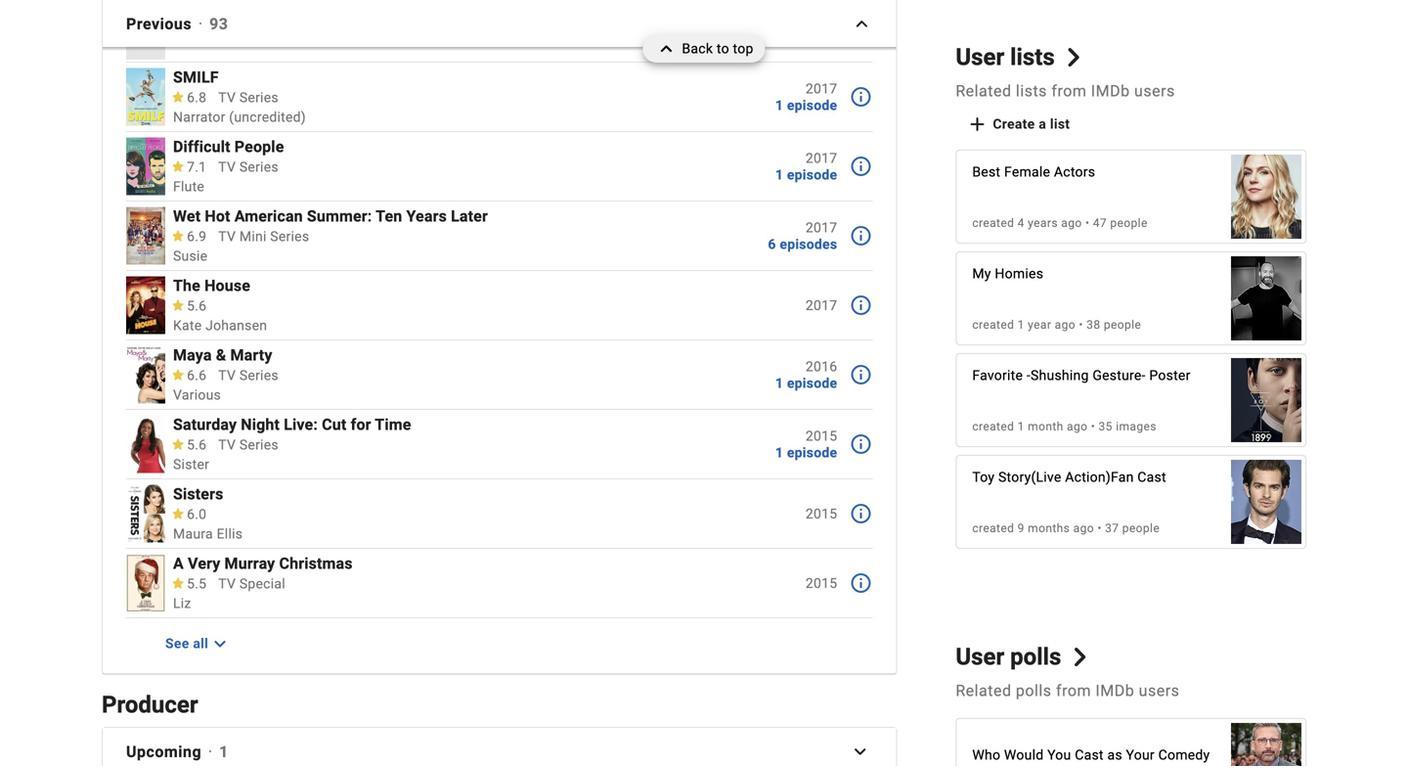 Task type: describe. For each thing, give the bounding box(es) containing it.
-
[[1027, 367, 1031, 384]]

polls for related
[[1016, 681, 1052, 700]]

wet hot american summer: ten years later (2017) image
[[126, 207, 165, 265]]

all
[[193, 635, 209, 652]]

favorite
[[973, 367, 1024, 384]]

martin short and maya rudolph in maya & marty (2016) image
[[126, 346, 165, 404]]

create
[[993, 116, 1036, 132]]

star inline image for maya
[[171, 369, 185, 380]]

user for user lists
[[956, 43, 1005, 71]]

series down american
[[270, 228, 309, 245]]

wet hot american summer: ten years later button
[[173, 207, 760, 225]]

2017 1 episode for smilf
[[776, 81, 838, 113]]

maura
[[173, 526, 213, 542]]

household name
[[173, 10, 296, 28]]

cut
[[322, 415, 347, 434]]

create a list
[[993, 116, 1071, 132]]

producer
[[102, 691, 198, 719]]

the house button
[[173, 276, 760, 295]]

you
[[1048, 747, 1072, 763]]

people for actors
[[1104, 318, 1142, 332]]

tv for household name
[[218, 31, 236, 47]]

a very murray christmas
[[173, 554, 353, 573]]

narrator (uncredited)
[[173, 109, 306, 125]]

tv series for difficult people
[[218, 159, 279, 175]]

user polls
[[956, 643, 1062, 671]]

ago for action)fan
[[1074, 522, 1095, 535]]

2 5.6 from the top
[[187, 437, 207, 453]]

who
[[973, 747, 1001, 763]]

flute
[[173, 179, 205, 195]]

narrator
[[173, 109, 226, 125]]

1 episode button for night
[[776, 444, 838, 461]]

chevron right image
[[850, 12, 874, 36]]

susie
[[173, 248, 208, 264]]

previous
[[126, 15, 192, 33]]

• for actors
[[1086, 216, 1090, 230]]

andrew garfield at an event for off camera with sam jones (2014) image
[[1232, 450, 1302, 554]]

saturday night live: cut for time
[[173, 415, 411, 434]]

gesture-
[[1093, 367, 1146, 384]]

38
[[1087, 318, 1101, 332]]

best
[[973, 164, 1001, 180]]

expand more image
[[209, 632, 232, 656]]

1 episode button for &
[[776, 375, 838, 391]]

story(live
[[999, 469, 1062, 485]]

a very murray christmas button
[[173, 554, 760, 573]]

series for saturday night live: cut for time
[[240, 437, 279, 453]]

night
[[241, 415, 280, 434]]

favorite -shushing gesture- poster
[[973, 367, 1191, 384]]

christmas
[[279, 554, 353, 573]]

images
[[1117, 420, 1157, 433]]

expand less image
[[655, 35, 682, 63]]

ten
[[376, 207, 403, 225]]

tv mini series
[[218, 228, 309, 245]]

1 more image from the top
[[850, 155, 873, 178]]

to
[[717, 41, 730, 57]]

list
[[1051, 116, 1071, 132]]

movie
[[240, 31, 278, 47]]

from for user polls
[[1057, 681, 1092, 700]]

frankie shaw in smilf (2017) image
[[126, 68, 165, 126]]

mini
[[240, 228, 267, 245]]

1 episode from the top
[[787, 97, 838, 113]]

sisters button
[[173, 485, 760, 503]]

users for user polls
[[1140, 681, 1180, 700]]

special
[[240, 576, 286, 592]]

6.8
[[187, 90, 207, 106]]

sister
[[173, 456, 210, 473]]

maya & marty button
[[173, 346, 760, 364]]

created for favorite
[[973, 420, 1015, 433]]

cast for you
[[1075, 747, 1104, 763]]

marty
[[230, 346, 272, 364]]

related polls from imdb users
[[956, 681, 1180, 700]]

2017 for smilf
[[806, 81, 838, 97]]

ago right year
[[1055, 318, 1076, 332]]

1 episode button for people
[[776, 167, 838, 183]]

difficult people button
[[173, 137, 760, 156]]

see all button
[[150, 626, 242, 661]]

difficult people
[[173, 137, 284, 156]]

lists for user
[[1011, 43, 1055, 71]]

saturday night live: cut for time button
[[173, 415, 760, 434]]

star inline image for wet
[[171, 230, 185, 241]]

maya & marty
[[173, 346, 272, 364]]

create a list button
[[956, 107, 1086, 142]]

add image
[[966, 113, 989, 136]]

smilf
[[173, 68, 219, 87]]

star inline image for smilf
[[171, 91, 185, 102]]

tv for difficult people
[[218, 159, 236, 175]]

who would you cast as your comedy link
[[957, 713, 1306, 766]]

series for maya & marty
[[240, 367, 279, 384]]

created for toy
[[973, 522, 1015, 535]]

related lists from imdb users
[[956, 82, 1176, 100]]

summer:
[[307, 207, 372, 225]]

episode for people
[[787, 167, 838, 183]]

lists for related
[[1016, 82, 1048, 100]]

back to top button
[[643, 35, 766, 63]]

star inline image for a very murray christmas
[[171, 578, 185, 588]]

a
[[173, 554, 184, 573]]

fflyn edwards in 1899 (2022) image
[[1232, 348, 1302, 452]]

more image for christmas
[[850, 571, 873, 595]]

wet hot american summer: ten years later
[[173, 207, 488, 225]]

back to top
[[682, 41, 754, 57]]

5.7
[[187, 31, 207, 47]]

episode for &
[[787, 375, 838, 391]]

year
[[1028, 318, 1052, 332]]

name
[[254, 10, 296, 28]]

6.0
[[187, 506, 207, 522]]

the
[[173, 276, 201, 295]]

35
[[1099, 420, 1113, 433]]

tv movie
[[218, 31, 278, 47]]

female
[[1005, 164, 1051, 180]]

liz
[[173, 595, 191, 611]]

sasheer zamata in saturday night live: cut for time (2013) image
[[126, 415, 165, 473]]

johansen
[[206, 317, 267, 334]]

1 1 episode button from the top
[[776, 97, 838, 113]]

tom segura in tom segura: disgraceful (2018) image
[[1232, 246, 1302, 351]]

2016 1 episode
[[776, 359, 838, 391]]

3 more image from the top
[[850, 293, 873, 317]]

more image for summer:
[[850, 224, 873, 248]]

1 5.6 from the top
[[187, 298, 207, 314]]

4 star inline image from the top
[[171, 508, 185, 519]]

kate johansen
[[173, 317, 267, 334]]

live:
[[284, 415, 318, 434]]

your
[[1127, 747, 1155, 763]]

&
[[216, 346, 226, 364]]

maura ellis
[[173, 526, 243, 542]]

• left '38'
[[1080, 318, 1084, 332]]



Task type: locate. For each thing, give the bounding box(es) containing it.
as
[[1108, 747, 1123, 763]]

julie klausner and billy eichner in difficult people (2015) image
[[126, 137, 165, 195]]

tv series up narrator (uncredited)
[[218, 90, 279, 106]]

comedy
[[1159, 747, 1211, 763]]

• left 47
[[1086, 216, 1090, 230]]

1 user from the top
[[956, 43, 1005, 71]]

people for shushing
[[1123, 522, 1161, 535]]

2017 inside '2017 6 episodes'
[[806, 220, 838, 236]]

star inline image down the
[[171, 300, 185, 311]]

1 created from the top
[[973, 216, 1015, 230]]

tv for saturday night live: cut for time
[[218, 437, 236, 453]]

household
[[173, 10, 250, 28]]

from
[[1052, 82, 1087, 100], [1057, 681, 1092, 700]]

2015 inside 2015 1 episode
[[806, 428, 838, 444]]

star inline image
[[171, 91, 185, 102], [171, 161, 185, 172], [171, 300, 185, 311], [171, 578, 185, 588]]

homies
[[995, 266, 1044, 282]]

1 vertical spatial polls
[[1016, 681, 1052, 700]]

cast right action)fan
[[1138, 469, 1167, 485]]

4 more image from the top
[[850, 432, 873, 456]]

2017 6 episodes
[[768, 220, 838, 252]]

tv special
[[218, 576, 286, 592]]

4 more image from the top
[[850, 502, 873, 525]]

1 vertical spatial from
[[1057, 681, 1092, 700]]

time
[[375, 415, 411, 434]]

5.6
[[187, 298, 207, 314], [187, 437, 207, 453]]

imdb
[[1092, 82, 1131, 100], [1096, 681, 1135, 700]]

more image for cut
[[850, 432, 873, 456]]

tv right 5.5
[[218, 576, 236, 592]]

3 2015 from the top
[[806, 575, 838, 591]]

tv series for maya & marty
[[218, 367, 279, 384]]

household name button
[[173, 10, 760, 28]]

shushing
[[1031, 367, 1090, 384]]

tv up narrator (uncredited)
[[218, 90, 236, 106]]

1 vertical spatial 2015
[[806, 506, 838, 522]]

1 star inline image from the top
[[171, 91, 185, 102]]

2016
[[806, 359, 838, 375]]

chevron right image
[[849, 740, 872, 763]]

3 more image from the top
[[850, 363, 873, 386]]

2017 1 episode for difficult people
[[776, 150, 838, 183]]

people right 47
[[1111, 216, 1148, 230]]

4
[[1018, 216, 1025, 230]]

4 tv series from the top
[[218, 437, 279, 453]]

series for smilf
[[240, 90, 279, 106]]

2 2017 from the top
[[806, 150, 838, 166]]

episode
[[787, 97, 838, 113], [787, 167, 838, 183], [787, 375, 838, 391], [787, 444, 838, 461]]

• for action)fan
[[1098, 522, 1102, 535]]

1 episode button
[[776, 97, 838, 113], [776, 167, 838, 183], [776, 375, 838, 391], [776, 444, 838, 461]]

months
[[1028, 522, 1071, 535]]

polls down user polls link
[[1016, 681, 1052, 700]]

2 star inline image from the top
[[171, 369, 185, 380]]

2 user from the top
[[956, 643, 1005, 671]]

• for shushing
[[1092, 420, 1096, 433]]

tv for a very murray christmas
[[218, 576, 236, 592]]

maya
[[173, 346, 212, 364]]

from for user lists
[[1052, 82, 1087, 100]]

0 vertical spatial user
[[956, 43, 1005, 71]]

from down chevron right inline image
[[1057, 681, 1092, 700]]

2 vertical spatial people
[[1123, 522, 1161, 535]]

tv series down the people
[[218, 159, 279, 175]]

see
[[165, 635, 189, 652]]

ago
[[1062, 216, 1083, 230], [1055, 318, 1076, 332], [1067, 420, 1088, 433], [1074, 522, 1095, 535]]

more image for smilf
[[850, 85, 873, 109]]

5.6 up sister
[[187, 437, 207, 453]]

2017 1 episode
[[776, 81, 838, 113], [776, 150, 838, 183]]

6.9
[[187, 228, 207, 245]]

house
[[205, 276, 250, 295]]

polls for user
[[1011, 643, 1062, 671]]

1 vertical spatial imdb
[[1096, 681, 1135, 700]]

polls left chevron right inline image
[[1011, 643, 1062, 671]]

lists
[[1011, 43, 1055, 71], [1016, 82, 1048, 100]]

series down the people
[[240, 159, 279, 175]]

7.1
[[187, 159, 207, 175]]

users for user lists
[[1135, 82, 1176, 100]]

5 more image from the top
[[850, 571, 873, 595]]

7 tv from the top
[[218, 576, 236, 592]]

toy story(live action)fan cast
[[973, 469, 1167, 485]]

star inline image up sister
[[171, 439, 185, 450]]

users
[[1135, 82, 1176, 100], [1140, 681, 1180, 700]]

4 2017 from the top
[[806, 297, 838, 313]]

tv series for saturday night live: cut for time
[[218, 437, 279, 453]]

0 vertical spatial related
[[956, 82, 1012, 100]]

lists up the 'create a list'
[[1016, 82, 1048, 100]]

more image for maya & marty
[[850, 363, 873, 386]]

2 created from the top
[[973, 318, 1015, 332]]

0 vertical spatial cast
[[1138, 469, 1167, 485]]

1 inside 2016 1 episode
[[776, 375, 784, 391]]

5 tv from the top
[[218, 367, 236, 384]]

star inline image for saturday
[[171, 439, 185, 450]]

0 vertical spatial users
[[1135, 82, 1176, 100]]

series down night at left
[[240, 437, 279, 453]]

lists left chevron right inline icon
[[1011, 43, 1055, 71]]

star inline image for difficult people
[[171, 161, 185, 172]]

episode for night
[[787, 444, 838, 461]]

0 vertical spatial 5.6
[[187, 298, 207, 314]]

related
[[956, 82, 1012, 100], [956, 681, 1012, 700]]

chevron right inline image
[[1065, 48, 1084, 67]]

created left year
[[973, 318, 1015, 332]]

murray
[[225, 554, 275, 573]]

ago left the 35
[[1067, 420, 1088, 433]]

2015 for a very murray christmas
[[806, 575, 838, 591]]

more image
[[850, 19, 873, 42], [850, 85, 873, 109], [850, 363, 873, 386], [850, 502, 873, 525]]

0 vertical spatial 2017 1 episode
[[776, 81, 838, 113]]

cast inside who would you cast as your comedy
[[1075, 747, 1104, 763]]

created 9 months ago • 37 people
[[973, 522, 1161, 535]]

2 tv series from the top
[[218, 159, 279, 175]]

2 more image from the top
[[850, 224, 873, 248]]

ago for shushing
[[1067, 420, 1088, 433]]

0 vertical spatial lists
[[1011, 43, 1055, 71]]

3 1 episode button from the top
[[776, 375, 838, 391]]

2017 for difficult people
[[806, 150, 838, 166]]

my
[[973, 266, 992, 282]]

rhea seehorn image
[[1232, 145, 1302, 249]]

2 vertical spatial 2015
[[806, 575, 838, 591]]

2015 for sisters
[[806, 506, 838, 522]]

created down favorite
[[973, 420, 1015, 433]]

6 tv from the top
[[218, 437, 236, 453]]

1 horizontal spatial cast
[[1138, 469, 1167, 485]]

37
[[1106, 522, 1120, 535]]

2 2017 1 episode from the top
[[776, 150, 838, 183]]

tv series down night at left
[[218, 437, 279, 453]]

people
[[235, 137, 284, 156]]

0 vertical spatial 2015
[[806, 428, 838, 444]]

created for best
[[973, 216, 1015, 230]]

star inline image left 6.0
[[171, 508, 185, 519]]

1 2015 from the top
[[806, 428, 838, 444]]

created 1 month ago • 35 images
[[973, 420, 1157, 433]]

tv for smilf
[[218, 90, 236, 106]]

various
[[173, 387, 221, 403]]

2015 1 episode
[[776, 428, 838, 461]]

cast for action)fan
[[1138, 469, 1167, 485]]

1 inside 2015 1 episode
[[776, 444, 784, 461]]

more image for household name
[[850, 19, 873, 42]]

back
[[682, 41, 713, 57]]

tv down household name
[[218, 31, 236, 47]]

3 episode from the top
[[787, 375, 838, 391]]

47
[[1094, 216, 1108, 230]]

1 tv from the top
[[218, 31, 236, 47]]

tv down maya & marty at the left top
[[218, 367, 236, 384]]

bill murray in a very murray christmas (2015) image
[[126, 554, 165, 612]]

episode inside 2015 1 episode
[[787, 444, 838, 461]]

best female actors
[[973, 164, 1096, 180]]

1 vertical spatial 5.6
[[187, 437, 207, 453]]

2 2015 from the top
[[806, 506, 838, 522]]

the house
[[173, 276, 250, 295]]

polls inside user polls link
[[1011, 643, 1062, 671]]

for
[[351, 415, 371, 434]]

1 vertical spatial cast
[[1075, 747, 1104, 763]]

would
[[1005, 747, 1044, 763]]

user lists
[[956, 43, 1055, 71]]

2017 for wet hot american summer: ten years later
[[806, 220, 838, 236]]

tv for maya & marty
[[218, 367, 236, 384]]

tv down difficult people
[[218, 159, 236, 175]]

5.6 up kate at top left
[[187, 298, 207, 314]]

1 2017 1 episode from the top
[[776, 81, 838, 113]]

4 episode from the top
[[787, 444, 838, 461]]

related for polls
[[956, 681, 1012, 700]]

• left 37
[[1098, 522, 1102, 535]]

related up add icon on the top right
[[956, 82, 1012, 100]]

episodes
[[780, 236, 838, 252]]

from down chevron right inline icon
[[1052, 82, 1087, 100]]

steve carell at an event for beautiful boy (2018) image
[[1232, 713, 1302, 766]]

actors
[[1055, 164, 1096, 180]]

6 episodes button
[[768, 236, 838, 252]]

action)fan
[[1066, 469, 1135, 485]]

star inline image left 6.8 on the top left of the page
[[171, 91, 185, 102]]

smilf button
[[173, 68, 760, 87]]

ago left 37
[[1074, 522, 1095, 535]]

tv series for smilf
[[218, 90, 279, 106]]

more image
[[850, 155, 873, 178], [850, 224, 873, 248], [850, 293, 873, 317], [850, 432, 873, 456], [850, 571, 873, 595]]

0 vertical spatial imdb
[[1092, 82, 1131, 100]]

ago for actors
[[1062, 216, 1083, 230]]

4 created from the top
[[973, 522, 1015, 535]]

series for difficult people
[[240, 159, 279, 175]]

2 episode from the top
[[787, 167, 838, 183]]

1 2017 from the top
[[806, 81, 838, 97]]

will ferrell and amy poehler in the house (2017) image
[[126, 276, 165, 334]]

tv down hot
[[218, 228, 236, 245]]

chevron right inline image
[[1071, 648, 1090, 666]]

1 vertical spatial users
[[1140, 681, 1180, 700]]

tv for wet hot american summer: ten years later
[[218, 228, 236, 245]]

star inline image
[[171, 230, 185, 241], [171, 369, 185, 380], [171, 439, 185, 450], [171, 508, 185, 519]]

tina fey and amy poehler in sisters (2015) image
[[126, 485, 165, 543]]

kate
[[173, 317, 202, 334]]

2 related from the top
[[956, 681, 1012, 700]]

top
[[733, 41, 754, 57]]

1 tv series from the top
[[218, 90, 279, 106]]

series
[[240, 90, 279, 106], [240, 159, 279, 175], [270, 228, 309, 245], [240, 367, 279, 384], [240, 437, 279, 453]]

created 4 years ago • 47 people
[[973, 216, 1148, 230]]

1 vertical spatial people
[[1104, 318, 1142, 332]]

5.5
[[187, 576, 207, 592]]

0 vertical spatial people
[[1111, 216, 1148, 230]]

later
[[451, 207, 488, 225]]

1 more image from the top
[[850, 19, 873, 42]]

imdb for user lists
[[1092, 82, 1131, 100]]

tv
[[218, 31, 236, 47], [218, 90, 236, 106], [218, 159, 236, 175], [218, 228, 236, 245], [218, 367, 236, 384], [218, 437, 236, 453], [218, 576, 236, 592]]

poster
[[1150, 367, 1191, 384]]

1 vertical spatial 2017 1 episode
[[776, 150, 838, 183]]

more image for sisters
[[850, 502, 873, 525]]

user up related polls from imdb users
[[956, 643, 1005, 671]]

star inline image left 7.1
[[171, 161, 185, 172]]

user up add icon on the top right
[[956, 43, 1005, 71]]

user lists link
[[956, 43, 1084, 71]]

3 tv series from the top
[[218, 367, 279, 384]]

saturday
[[173, 415, 237, 434]]

1 star inline image from the top
[[171, 230, 185, 241]]

1 vertical spatial user
[[956, 643, 1005, 671]]

0 horizontal spatial cast
[[1075, 747, 1104, 763]]

3 star inline image from the top
[[171, 300, 185, 311]]

3 star inline image from the top
[[171, 439, 185, 450]]

4 star inline image from the top
[[171, 578, 185, 588]]

month
[[1028, 420, 1064, 433]]

3 created from the top
[[973, 420, 1015, 433]]

ellis
[[217, 526, 243, 542]]

tv series down 'marty'
[[218, 367, 279, 384]]

years
[[407, 207, 447, 225]]

people right 37
[[1123, 522, 1161, 535]]

tv down saturday
[[218, 437, 236, 453]]

1 vertical spatial lists
[[1016, 82, 1048, 100]]

created left 9
[[973, 522, 1015, 535]]

• left the 35
[[1092, 420, 1096, 433]]

related for lists
[[956, 82, 1012, 100]]

3 2017 from the top
[[806, 220, 838, 236]]

1 related from the top
[[956, 82, 1012, 100]]

0 vertical spatial polls
[[1011, 643, 1062, 671]]

4 tv from the top
[[218, 228, 236, 245]]

sisters
[[173, 485, 224, 503]]

cast left 'as'
[[1075, 747, 1104, 763]]

created left '4'
[[973, 216, 1015, 230]]

cast
[[1138, 469, 1167, 485], [1075, 747, 1104, 763]]

2 more image from the top
[[850, 85, 873, 109]]

2 tv from the top
[[218, 90, 236, 106]]

series up (uncredited)
[[240, 90, 279, 106]]

ago left 47
[[1062, 216, 1083, 230]]

a
[[1039, 116, 1047, 132]]

imdb for user polls
[[1096, 681, 1135, 700]]

upcoming
[[126, 742, 202, 761]]

9
[[1018, 522, 1025, 535]]

4 1 episode button from the top
[[776, 444, 838, 461]]

years
[[1028, 216, 1059, 230]]

episode inside 2016 1 episode
[[787, 375, 838, 391]]

star inline image left "6.6" on the left
[[171, 369, 185, 380]]

1 vertical spatial related
[[956, 681, 1012, 700]]

93
[[209, 15, 228, 33]]

user for user polls
[[956, 643, 1005, 671]]

1
[[776, 97, 784, 113], [776, 167, 784, 183], [1018, 318, 1025, 332], [776, 375, 784, 391], [1018, 420, 1025, 433], [776, 444, 784, 461], [219, 742, 229, 761]]

hot
[[205, 207, 231, 225]]

created
[[973, 216, 1015, 230], [973, 318, 1015, 332], [973, 420, 1015, 433], [973, 522, 1015, 535]]

3 tv from the top
[[218, 159, 236, 175]]

star inline image left 6.9
[[171, 230, 185, 241]]

series down 'marty'
[[240, 367, 279, 384]]

2 1 episode button from the top
[[776, 167, 838, 183]]

people right '38'
[[1104, 318, 1142, 332]]

2 star inline image from the top
[[171, 161, 185, 172]]

0 vertical spatial from
[[1052, 82, 1087, 100]]

created for my
[[973, 318, 1015, 332]]

(uncredited)
[[229, 109, 306, 125]]

related down user polls
[[956, 681, 1012, 700]]

star inline image left 5.5
[[171, 578, 185, 588]]



Task type: vqa. For each thing, say whether or not it's contained in the screenshot.
bottommost 'Momoa'
no



